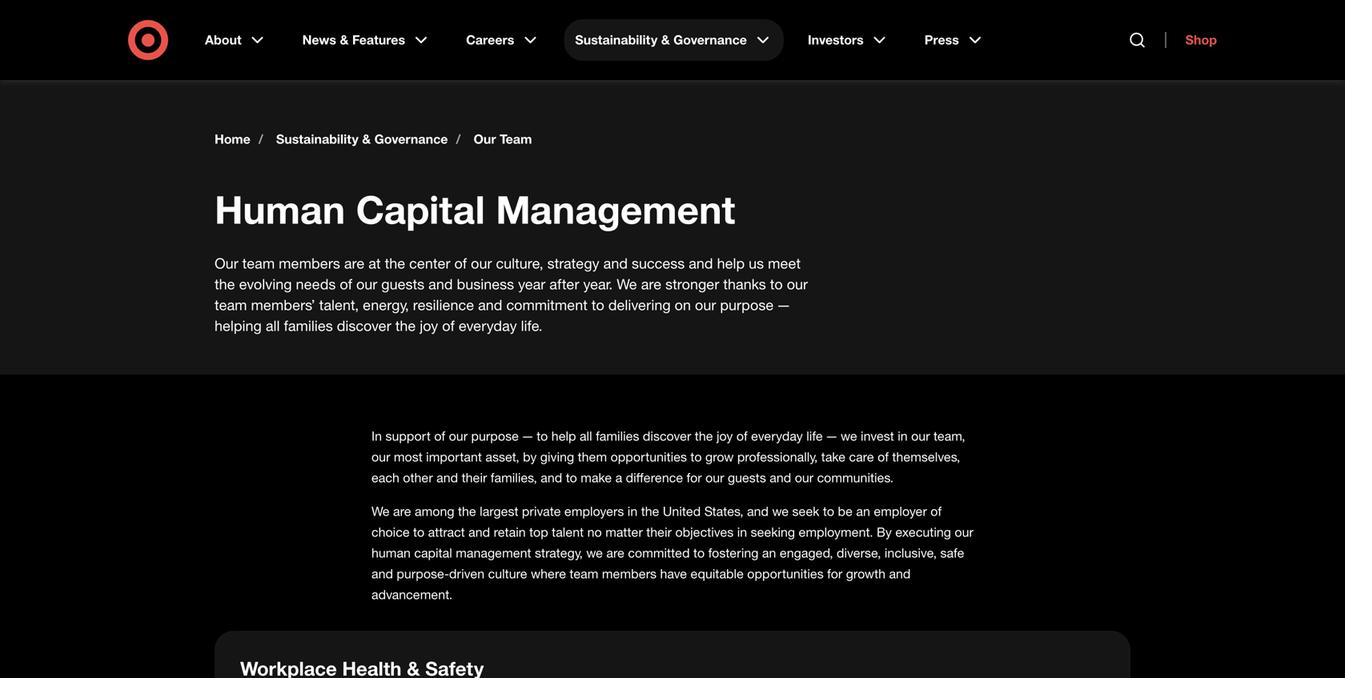 Task type: vqa. For each thing, say whether or not it's contained in the screenshot.
into
no



Task type: locate. For each thing, give the bounding box(es) containing it.
guests down grow on the bottom right
[[728, 470, 767, 486]]

0 vertical spatial purpose
[[720, 296, 774, 314]]

other
[[403, 470, 433, 486]]

and up management
[[469, 525, 490, 540]]

sustainability & governance
[[575, 32, 747, 48], [276, 131, 448, 147]]

of up executing
[[931, 504, 942, 519]]

discover inside in support of our purpose — to help all families discover the joy of everyday life — we invest in our team, our most important asset, by giving them opportunities to grow professionally, take care of themselves, each other and their families, and to make a difference for our guests and our communities.
[[643, 429, 692, 444]]

purpose inside in support of our purpose — to help all families discover the joy of everyday life — we invest in our team, our most important asset, by giving them opportunities to grow professionally, take care of themselves, each other and their families, and to make a difference for our guests and our communities.
[[471, 429, 519, 444]]

1 horizontal spatial in
[[738, 525, 748, 540]]

guests inside our team members are at the center of our culture, strategy and success and help us meet the evolving needs of our guests and business year after year. we are stronger thanks to our team members' talent, energy, resilience and commitment to delivering on our purpose — helping all families discover the joy of everyday life.
[[382, 276, 425, 293]]

to left be
[[823, 504, 835, 519]]

we up seeking
[[773, 504, 789, 519]]

0 horizontal spatial members
[[279, 255, 340, 272]]

and down business
[[478, 296, 503, 314]]

in
[[898, 429, 908, 444], [628, 504, 638, 519], [738, 525, 748, 540]]

commitment
[[507, 296, 588, 314]]

each
[[372, 470, 400, 486]]

and up seeking
[[747, 504, 769, 519]]

are down matter
[[607, 545, 625, 561]]

life
[[807, 429, 823, 444]]

1 horizontal spatial for
[[828, 566, 843, 582]]

2 vertical spatial team
[[570, 566, 599, 582]]

all up 'them'
[[580, 429, 592, 444]]

0 horizontal spatial sustainability
[[276, 131, 359, 147]]

1 horizontal spatial families
[[596, 429, 640, 444]]

choice
[[372, 525, 410, 540]]

0 horizontal spatial their
[[462, 470, 487, 486]]

members up needs
[[279, 255, 340, 272]]

1 vertical spatial sustainability & governance
[[276, 131, 448, 147]]

1 horizontal spatial help
[[717, 255, 745, 272]]

2 horizontal spatial we
[[841, 429, 858, 444]]

1 vertical spatial joy
[[717, 429, 733, 444]]

1 horizontal spatial our
[[474, 131, 496, 147]]

— up by
[[523, 429, 533, 444]]

guests up energy,
[[382, 276, 425, 293]]

shop
[[1186, 32, 1218, 48]]

1 horizontal spatial members
[[602, 566, 657, 582]]

are
[[344, 255, 365, 272], [641, 276, 662, 293], [393, 504, 411, 519], [607, 545, 625, 561]]

evolving
[[239, 276, 292, 293]]

matter
[[606, 525, 643, 540]]

members down committed
[[602, 566, 657, 582]]

to up by
[[537, 429, 548, 444]]

our
[[471, 255, 492, 272], [356, 276, 378, 293], [787, 276, 808, 293], [695, 296, 716, 314], [449, 429, 468, 444], [912, 429, 930, 444], [372, 449, 390, 465], [706, 470, 725, 486], [795, 470, 814, 486], [955, 525, 974, 540]]

1 vertical spatial everyday
[[752, 429, 803, 444]]

to up capital
[[413, 525, 425, 540]]

delivering
[[609, 296, 671, 314]]

1 horizontal spatial sustainability & governance
[[575, 32, 747, 48]]

1 horizontal spatial all
[[580, 429, 592, 444]]

help up giving
[[552, 429, 576, 444]]

of inside 'we are among the largest private employers in the united states, and we seek to be an employer of choice to attract and retain top talent no matter their objectives in seeking employment. by executing our human capital management strategy, we are committed to fostering an engaged, diverse, inclusive, safe and purpose-driven culture where team members have equitable opportunities for growth and advancement.'
[[931, 504, 942, 519]]

0 horizontal spatial &
[[340, 32, 349, 48]]

growth
[[846, 566, 886, 582]]

on
[[675, 296, 691, 314]]

the inside in support of our purpose — to help all families discover the joy of everyday life — we invest in our team, our most important asset, by giving them opportunities to grow professionally, take care of themselves, each other and their families, and to make a difference for our guests and our communities.
[[695, 429, 713, 444]]

0 vertical spatial governance
[[674, 32, 747, 48]]

1 horizontal spatial —
[[778, 296, 790, 314]]

1 vertical spatial in
[[628, 504, 638, 519]]

year
[[518, 276, 546, 293]]

to down meet
[[770, 276, 783, 293]]

0 horizontal spatial all
[[266, 317, 280, 334]]

1 vertical spatial families
[[596, 429, 640, 444]]

0 vertical spatial for
[[687, 470, 702, 486]]

the up attract
[[458, 504, 476, 519]]

capital
[[356, 186, 485, 233]]

employers
[[565, 504, 624, 519]]

team,
[[934, 429, 966, 444]]

opportunities up difference on the bottom
[[611, 449, 687, 465]]

1 vertical spatial guests
[[728, 470, 767, 486]]

0 vertical spatial their
[[462, 470, 487, 486]]

a
[[616, 470, 623, 486]]

0 vertical spatial sustainability & governance link
[[564, 19, 784, 61]]

purpose
[[720, 296, 774, 314], [471, 429, 519, 444]]

1 vertical spatial team
[[215, 296, 247, 314]]

0 horizontal spatial our
[[215, 255, 238, 272]]

help
[[717, 255, 745, 272], [552, 429, 576, 444]]

1 vertical spatial sustainability
[[276, 131, 359, 147]]

our
[[474, 131, 496, 147], [215, 255, 238, 272]]

shop link
[[1166, 32, 1218, 48]]

1 vertical spatial governance
[[375, 131, 448, 147]]

1 vertical spatial sustainability & governance link
[[276, 131, 448, 147]]

0 vertical spatial discover
[[337, 317, 391, 334]]

everyday
[[459, 317, 517, 334], [752, 429, 803, 444]]

in up fostering
[[738, 525, 748, 540]]

for left growth
[[828, 566, 843, 582]]

everyday up the professionally,
[[752, 429, 803, 444]]

our up helping
[[215, 255, 238, 272]]

and down inclusive,
[[890, 566, 911, 582]]

purpose inside our team members are at the center of our culture, strategy and success and help us meet the evolving needs of our guests and business year after year. we are stronger thanks to our team members' talent, energy, resilience and commitment to delivering on our purpose — helping all families discover the joy of everyday life.
[[720, 296, 774, 314]]

1 vertical spatial an
[[763, 545, 777, 561]]

most
[[394, 449, 423, 465]]

1 vertical spatial their
[[647, 525, 672, 540]]

to down year. we on the left top of the page
[[592, 296, 605, 314]]

of right center
[[455, 255, 467, 272]]

— down meet
[[778, 296, 790, 314]]

help up thanks
[[717, 255, 745, 272]]

0 vertical spatial our
[[474, 131, 496, 147]]

an right be
[[857, 504, 871, 519]]

0 vertical spatial opportunities
[[611, 449, 687, 465]]

asset,
[[486, 449, 520, 465]]

news & features link
[[291, 19, 442, 61]]

in right invest
[[898, 429, 908, 444]]

retain
[[494, 525, 526, 540]]

discover
[[337, 317, 391, 334], [643, 429, 692, 444]]

our down in
[[372, 449, 390, 465]]

of down resilience
[[442, 317, 455, 334]]

1 horizontal spatial their
[[647, 525, 672, 540]]

0 horizontal spatial purpose
[[471, 429, 519, 444]]

the left evolving
[[215, 276, 235, 293]]

fostering
[[709, 545, 759, 561]]

are right "we"
[[393, 504, 411, 519]]

0 vertical spatial members
[[279, 255, 340, 272]]

0 vertical spatial everyday
[[459, 317, 517, 334]]

our inside our team members are at the center of our culture, strategy and success and help us meet the evolving needs of our guests and business year after year. we are stronger thanks to our team members' talent, energy, resilience and commitment to delivering on our purpose — helping all families discover the joy of everyday life.
[[215, 255, 238, 272]]

discover up difference on the bottom
[[643, 429, 692, 444]]

1 vertical spatial our
[[215, 255, 238, 272]]

team up evolving
[[242, 255, 275, 272]]

opportunities inside in support of our purpose — to help all families discover the joy of everyday life — we invest in our team, our most important asset, by giving them opportunities to grow professionally, take care of themselves, each other and their families, and to make a difference for our guests and our communities.
[[611, 449, 687, 465]]

we
[[841, 429, 858, 444], [773, 504, 789, 519], [587, 545, 603, 561]]

opportunities
[[611, 449, 687, 465], [748, 566, 824, 582]]

joy
[[420, 317, 438, 334], [717, 429, 733, 444]]

grow
[[706, 449, 734, 465]]

at
[[369, 255, 381, 272]]

0 vertical spatial all
[[266, 317, 280, 334]]

sustainability for right sustainability & governance link
[[575, 32, 658, 48]]

purpose up asset,
[[471, 429, 519, 444]]

0 horizontal spatial everyday
[[459, 317, 517, 334]]

0 vertical spatial sustainability & governance
[[575, 32, 747, 48]]

and down human
[[372, 566, 393, 582]]

help inside our team members are at the center of our culture, strategy and success and help us meet the evolving needs of our guests and business year after year. we are stronger thanks to our team members' talent, energy, resilience and commitment to delivering on our purpose — helping all families discover the joy of everyday life.
[[717, 255, 745, 272]]

1 horizontal spatial everyday
[[752, 429, 803, 444]]

1 vertical spatial all
[[580, 429, 592, 444]]

1 vertical spatial we
[[773, 504, 789, 519]]

our up safe at right
[[955, 525, 974, 540]]

everyday inside our team members are at the center of our culture, strategy and success and help us meet the evolving needs of our guests and business year after year. we are stronger thanks to our team members' talent, energy, resilience and commitment to delivering on our purpose — helping all families discover the joy of everyday life.
[[459, 317, 517, 334]]

the down energy,
[[396, 317, 416, 334]]

and up resilience
[[429, 276, 453, 293]]

opportunities down engaged,
[[748, 566, 824, 582]]

joy up grow on the bottom right
[[717, 429, 733, 444]]

thanks
[[724, 276, 766, 293]]

us
[[749, 255, 764, 272]]

&
[[340, 32, 349, 48], [661, 32, 670, 48], [362, 131, 371, 147]]

their
[[462, 470, 487, 486], [647, 525, 672, 540]]

families down members'
[[284, 317, 333, 334]]

seek
[[793, 504, 820, 519]]

safe
[[941, 545, 965, 561]]

in up matter
[[628, 504, 638, 519]]

members'
[[251, 296, 315, 314]]

0 horizontal spatial joy
[[420, 317, 438, 334]]

team
[[242, 255, 275, 272], [215, 296, 247, 314], [570, 566, 599, 582]]

team down strategy, on the bottom left of the page
[[570, 566, 599, 582]]

1 vertical spatial purpose
[[471, 429, 519, 444]]

families up 'them'
[[596, 429, 640, 444]]

1 vertical spatial members
[[602, 566, 657, 582]]

joy inside in support of our purpose — to help all families discover the joy of everyday life — we invest in our team, our most important asset, by giving them opportunities to grow professionally, take care of themselves, each other and their families, and to make a difference for our guests and our communities.
[[717, 429, 733, 444]]

0 vertical spatial sustainability
[[575, 32, 658, 48]]

0 vertical spatial families
[[284, 317, 333, 334]]

0 vertical spatial in
[[898, 429, 908, 444]]

0 vertical spatial we
[[841, 429, 858, 444]]

opportunities inside 'we are among the largest private employers in the united states, and we seek to be an employer of choice to attract and retain top talent no matter their objectives in seeking employment. by executing our human capital management strategy, we are committed to fostering an engaged, diverse, inclusive, safe and purpose-driven culture where team members have equitable opportunities for growth and advancement.'
[[748, 566, 824, 582]]

to
[[770, 276, 783, 293], [592, 296, 605, 314], [537, 429, 548, 444], [691, 449, 702, 465], [566, 470, 577, 486], [823, 504, 835, 519], [413, 525, 425, 540], [694, 545, 705, 561]]

their up committed
[[647, 525, 672, 540]]

and up the stronger
[[689, 255, 713, 272]]

2 horizontal spatial —
[[827, 429, 838, 444]]

guests
[[382, 276, 425, 293], [728, 470, 767, 486]]

and down the professionally,
[[770, 470, 792, 486]]

and
[[604, 255, 628, 272], [689, 255, 713, 272], [429, 276, 453, 293], [478, 296, 503, 314], [437, 470, 458, 486], [541, 470, 563, 486], [770, 470, 792, 486], [747, 504, 769, 519], [469, 525, 490, 540], [372, 566, 393, 582], [890, 566, 911, 582]]

0 vertical spatial guests
[[382, 276, 425, 293]]

0 horizontal spatial families
[[284, 317, 333, 334]]

1 horizontal spatial guests
[[728, 470, 767, 486]]

1 horizontal spatial discover
[[643, 429, 692, 444]]

for inside 'we are among the largest private employers in the united states, and we seek to be an employer of choice to attract and retain top talent no matter their objectives in seeking employment. by executing our human capital management strategy, we are committed to fostering an engaged, diverse, inclusive, safe and purpose-driven culture where team members have equitable opportunities for growth and advancement.'
[[828, 566, 843, 582]]

of
[[455, 255, 467, 272], [340, 276, 352, 293], [442, 317, 455, 334], [434, 429, 446, 444], [737, 429, 748, 444], [878, 449, 889, 465], [931, 504, 942, 519]]

team up helping
[[215, 296, 247, 314]]

are left at
[[344, 255, 365, 272]]

0 vertical spatial help
[[717, 255, 745, 272]]

0 horizontal spatial discover
[[337, 317, 391, 334]]

0 horizontal spatial governance
[[375, 131, 448, 147]]

for up united
[[687, 470, 702, 486]]

to left make
[[566, 470, 577, 486]]

2 horizontal spatial in
[[898, 429, 908, 444]]

and up year. we on the left top of the page
[[604, 255, 628, 272]]

an down seeking
[[763, 545, 777, 561]]

home link
[[215, 131, 251, 147]]

1 vertical spatial help
[[552, 429, 576, 444]]

about link
[[194, 19, 278, 61]]

the up grow on the bottom right
[[695, 429, 713, 444]]

discover down energy,
[[337, 317, 391, 334]]

1 vertical spatial discover
[[643, 429, 692, 444]]

governance
[[674, 32, 747, 48], [375, 131, 448, 147]]

our up business
[[471, 255, 492, 272]]

are down success at the top
[[641, 276, 662, 293]]

important
[[426, 449, 482, 465]]

1 horizontal spatial purpose
[[720, 296, 774, 314]]

— inside our team members are at the center of our culture, strategy and success and help us meet the evolving needs of our guests and business year after year. we are stronger thanks to our team members' talent, energy, resilience and commitment to delivering on our purpose — helping all families discover the joy of everyday life.
[[778, 296, 790, 314]]

culture
[[488, 566, 528, 582]]

0 horizontal spatial opportunities
[[611, 449, 687, 465]]

1 vertical spatial opportunities
[[748, 566, 824, 582]]

1 horizontal spatial joy
[[717, 429, 733, 444]]

all inside our team members are at the center of our culture, strategy and success and help us meet the evolving needs of our guests and business year after year. we are stronger thanks to our team members' talent, energy, resilience and commitment to delivering on our purpose — helping all families discover the joy of everyday life.
[[266, 317, 280, 334]]

0 vertical spatial joy
[[420, 317, 438, 334]]

0 horizontal spatial we
[[587, 545, 603, 561]]

— right life
[[827, 429, 838, 444]]

0 horizontal spatial —
[[523, 429, 533, 444]]

to left grow on the bottom right
[[691, 449, 702, 465]]

all
[[266, 317, 280, 334], [580, 429, 592, 444]]

0 horizontal spatial guests
[[382, 276, 425, 293]]

our for our team
[[474, 131, 496, 147]]

discover inside our team members are at the center of our culture, strategy and success and help us meet the evolving needs of our guests and business year after year. we are stronger thanks to our team members' talent, energy, resilience and commitment to delivering on our purpose — helping all families discover the joy of everyday life.
[[337, 317, 391, 334]]

where
[[531, 566, 566, 582]]

all down members'
[[266, 317, 280, 334]]

committed
[[628, 545, 690, 561]]

their down important
[[462, 470, 487, 486]]

0 horizontal spatial sustainability & governance
[[276, 131, 448, 147]]

0 horizontal spatial for
[[687, 470, 702, 486]]

1 horizontal spatial sustainability
[[575, 32, 658, 48]]

press
[[925, 32, 960, 48]]

our inside 'we are among the largest private employers in the united states, and we seek to be an employer of choice to attract and retain top talent no matter their objectives in seeking employment. by executing our human capital management strategy, we are committed to fostering an engaged, diverse, inclusive, safe and purpose-driven culture where team members have equitable opportunities for growth and advancement.'
[[955, 525, 974, 540]]

0 vertical spatial an
[[857, 504, 871, 519]]

1 horizontal spatial governance
[[674, 32, 747, 48]]

we up care
[[841, 429, 858, 444]]

1 horizontal spatial opportunities
[[748, 566, 824, 582]]

sustainability & governance link
[[564, 19, 784, 61], [276, 131, 448, 147]]

sustainability for left sustainability & governance link
[[276, 131, 359, 147]]

0 horizontal spatial help
[[552, 429, 576, 444]]

purpose down thanks
[[720, 296, 774, 314]]

our left the team
[[474, 131, 496, 147]]

—
[[778, 296, 790, 314], [523, 429, 533, 444], [827, 429, 838, 444]]

states,
[[705, 504, 744, 519]]

help inside in support of our purpose — to help all families discover the joy of everyday life — we invest in our team, our most important asset, by giving them opportunities to grow professionally, take care of themselves, each other and their families, and to make a difference for our guests and our communities.
[[552, 429, 576, 444]]

members inside 'we are among the largest private employers in the united states, and we seek to be an employer of choice to attract and retain top talent no matter their objectives in seeking employment. by executing our human capital management strategy, we are committed to fostering an engaged, diverse, inclusive, safe and purpose-driven culture where team members have equitable opportunities for growth and advancement.'
[[602, 566, 657, 582]]

have
[[660, 566, 687, 582]]

investors
[[808, 32, 864, 48]]

1 vertical spatial for
[[828, 566, 843, 582]]

we down the no
[[587, 545, 603, 561]]

& inside news & features link
[[340, 32, 349, 48]]

1 horizontal spatial &
[[362, 131, 371, 147]]

home
[[215, 131, 251, 147]]

joy down resilience
[[420, 317, 438, 334]]

sustainability
[[575, 32, 658, 48], [276, 131, 359, 147]]

everyday down business
[[459, 317, 517, 334]]



Task type: describe. For each thing, give the bounding box(es) containing it.
invest
[[861, 429, 895, 444]]

families inside in support of our purpose — to help all families discover the joy of everyday life — we invest in our team, our most important asset, by giving them opportunities to grow professionally, take care of themselves, each other and their families, and to make a difference for our guests and our communities.
[[596, 429, 640, 444]]

0 horizontal spatial in
[[628, 504, 638, 519]]

needs
[[296, 276, 336, 293]]

in support of our purpose — to help all families discover the joy of everyday life — we invest in our team, our most important asset, by giving them opportunities to grow professionally, take care of themselves, each other and their families, and to make a difference for our guests and our communities.
[[372, 429, 966, 486]]

all inside in support of our purpose — to help all families discover the joy of everyday life — we invest in our team, our most important asset, by giving them opportunities to grow professionally, take care of themselves, each other and their families, and to make a difference for our guests and our communities.
[[580, 429, 592, 444]]

strategy
[[548, 255, 600, 272]]

by
[[877, 525, 892, 540]]

& for careers
[[340, 32, 349, 48]]

in inside in support of our purpose — to help all families discover the joy of everyday life — we invest in our team, our most important asset, by giving them opportunities to grow professionally, take care of themselves, each other and their families, and to make a difference for our guests and our communities.
[[898, 429, 908, 444]]

advancement.
[[372, 587, 453, 603]]

their inside 'we are among the largest private employers in the united states, and we seek to be an employer of choice to attract and retain top talent no matter their objectives in seeking employment. by executing our human capital management strategy, we are committed to fostering an engaged, diverse, inclusive, safe and purpose-driven culture where team members have equitable opportunities for growth and advancement.'
[[647, 525, 672, 540]]

careers
[[466, 32, 515, 48]]

equitable
[[691, 566, 744, 582]]

success
[[632, 255, 685, 272]]

meet
[[768, 255, 801, 272]]

the left united
[[641, 504, 660, 519]]

of down invest
[[878, 449, 889, 465]]

giving
[[541, 449, 575, 465]]

our up 'themselves,'
[[912, 429, 930, 444]]

careers link
[[455, 19, 551, 61]]

members inside our team members are at the center of our culture, strategy and success and help us meet the evolving needs of our guests and business year after year. we are stronger thanks to our team members' talent, energy, resilience and commitment to delivering on our purpose — helping all families discover the joy of everyday life.
[[279, 255, 340, 272]]

guests inside in support of our purpose — to help all families discover the joy of everyday life — we invest in our team, our most important asset, by giving them opportunities to grow professionally, take care of themselves, each other and their families, and to make a difference for our guests and our communities.
[[728, 470, 767, 486]]

business
[[457, 276, 514, 293]]

our up important
[[449, 429, 468, 444]]

inclusive,
[[885, 545, 937, 561]]

our down at
[[356, 276, 378, 293]]

our down meet
[[787, 276, 808, 293]]

human
[[215, 186, 345, 233]]

about
[[205, 32, 242, 48]]

talent
[[552, 525, 584, 540]]

communities.
[[818, 470, 894, 486]]

human capital management
[[215, 186, 736, 233]]

and down giving
[[541, 470, 563, 486]]

make
[[581, 470, 612, 486]]

resilience
[[413, 296, 474, 314]]

our right 'on'
[[695, 296, 716, 314]]

management
[[456, 545, 532, 561]]

0 horizontal spatial sustainability & governance link
[[276, 131, 448, 147]]

& for our team
[[362, 131, 371, 147]]

0 vertical spatial team
[[242, 255, 275, 272]]

be
[[838, 504, 853, 519]]

strategy,
[[535, 545, 583, 561]]

attract
[[428, 525, 465, 540]]

our team members are at the center of our culture, strategy and success and help us meet the evolving needs of our guests and business year after year. we are stronger thanks to our team members' talent, energy, resilience and commitment to delivering on our purpose — helping all families discover the joy of everyday life.
[[215, 255, 808, 334]]

human
[[372, 545, 411, 561]]

sustainability & governance for right sustainability & governance link
[[575, 32, 747, 48]]

our down grow on the bottom right
[[706, 470, 725, 486]]

we
[[372, 504, 390, 519]]

executing
[[896, 525, 952, 540]]

everyday inside in support of our purpose — to help all families discover the joy of everyday life — we invest in our team, our most important asset, by giving them opportunities to grow professionally, take care of themselves, each other and their families, and to make a difference for our guests and our communities.
[[752, 429, 803, 444]]

0 horizontal spatial an
[[763, 545, 777, 561]]

investors link
[[797, 19, 901, 61]]

1 horizontal spatial we
[[773, 504, 789, 519]]

objectives
[[676, 525, 734, 540]]

by
[[523, 449, 537, 465]]

we inside in support of our purpose — to help all families discover the joy of everyday life — we invest in our team, our most important asset, by giving them opportunities to grow professionally, take care of themselves, each other and their families, and to make a difference for our guests and our communities.
[[841, 429, 858, 444]]

our team link
[[474, 131, 532, 147]]

1 horizontal spatial sustainability & governance link
[[564, 19, 784, 61]]

joy inside our team members are at the center of our culture, strategy and success and help us meet the evolving needs of our guests and business year after year. we are stronger thanks to our team members' talent, energy, resilience and commitment to delivering on our purpose — helping all families discover the joy of everyday life.
[[420, 317, 438, 334]]

team inside 'we are among the largest private employers in the united states, and we seek to be an employer of choice to attract and retain top talent no matter their objectives in seeking employment. by executing our human capital management strategy, we are committed to fostering an engaged, diverse, inclusive, safe and purpose-driven culture where team members have equitable opportunities for growth and advancement.'
[[570, 566, 599, 582]]

press link
[[914, 19, 996, 61]]

to down objectives in the bottom of the page
[[694, 545, 705, 561]]

private
[[522, 504, 561, 519]]

2 horizontal spatial &
[[661, 32, 670, 48]]

in
[[372, 429, 382, 444]]

no
[[588, 525, 602, 540]]

life.
[[521, 317, 543, 334]]

their inside in support of our purpose — to help all families discover the joy of everyday life — we invest in our team, our most important asset, by giving them opportunities to grow professionally, take care of themselves, each other and their families, and to make a difference for our guests and our communities.
[[462, 470, 487, 486]]

families,
[[491, 470, 537, 486]]

among
[[415, 504, 455, 519]]

top
[[530, 525, 549, 540]]

the right at
[[385, 255, 405, 272]]

them
[[578, 449, 607, 465]]

diverse,
[[837, 545, 882, 561]]

culture,
[[496, 255, 544, 272]]

professionally,
[[738, 449, 818, 465]]

of up the talent, in the top left of the page
[[340, 276, 352, 293]]

capital
[[414, 545, 452, 561]]

driven
[[449, 566, 485, 582]]

after
[[550, 276, 580, 293]]

governance for left sustainability & governance link
[[375, 131, 448, 147]]

of up the professionally,
[[737, 429, 748, 444]]

team
[[500, 131, 532, 147]]

talent,
[[319, 296, 359, 314]]

center
[[409, 255, 451, 272]]

our team
[[474, 131, 532, 147]]

we are among the largest private employers in the united states, and we seek to be an employer of choice to attract and retain top talent no matter their objectives in seeking employment. by executing our human capital management strategy, we are committed to fostering an engaged, diverse, inclusive, safe and purpose-driven culture where team members have equitable opportunities for growth and advancement.
[[372, 504, 974, 603]]

features
[[352, 32, 405, 48]]

of up important
[[434, 429, 446, 444]]

governance for right sustainability & governance link
[[674, 32, 747, 48]]

energy,
[[363, 296, 409, 314]]

news
[[303, 32, 336, 48]]

sustainability & governance for left sustainability & governance link
[[276, 131, 448, 147]]

2 vertical spatial we
[[587, 545, 603, 561]]

for inside in support of our purpose — to help all families discover the joy of everyday life — we invest in our team, our most important asset, by giving them opportunities to grow professionally, take care of themselves, each other and their families, and to make a difference for our guests and our communities.
[[687, 470, 702, 486]]

difference
[[626, 470, 683, 486]]

engaged,
[[780, 545, 834, 561]]

largest
[[480, 504, 519, 519]]

themselves,
[[893, 449, 961, 465]]

united
[[663, 504, 701, 519]]

seeking
[[751, 525, 796, 540]]

and down important
[[437, 470, 458, 486]]

1 horizontal spatial an
[[857, 504, 871, 519]]

our for our team members are at the center of our culture, strategy and success and help us meet the evolving needs of our guests and business year after year. we are stronger thanks to our team members' talent, energy, resilience and commitment to delivering on our purpose — helping all families discover the joy of everyday life.
[[215, 255, 238, 272]]

year. we
[[584, 276, 637, 293]]

2 vertical spatial in
[[738, 525, 748, 540]]

support
[[386, 429, 431, 444]]

employer
[[874, 504, 927, 519]]

management
[[496, 186, 736, 233]]

purpose-
[[397, 566, 449, 582]]

stronger
[[666, 276, 720, 293]]

families inside our team members are at the center of our culture, strategy and success and help us meet the evolving needs of our guests and business year after year. we are stronger thanks to our team members' talent, energy, resilience and commitment to delivering on our purpose — helping all families discover the joy of everyday life.
[[284, 317, 333, 334]]

helping
[[215, 317, 262, 334]]

our up seek
[[795, 470, 814, 486]]

employment.
[[799, 525, 874, 540]]



